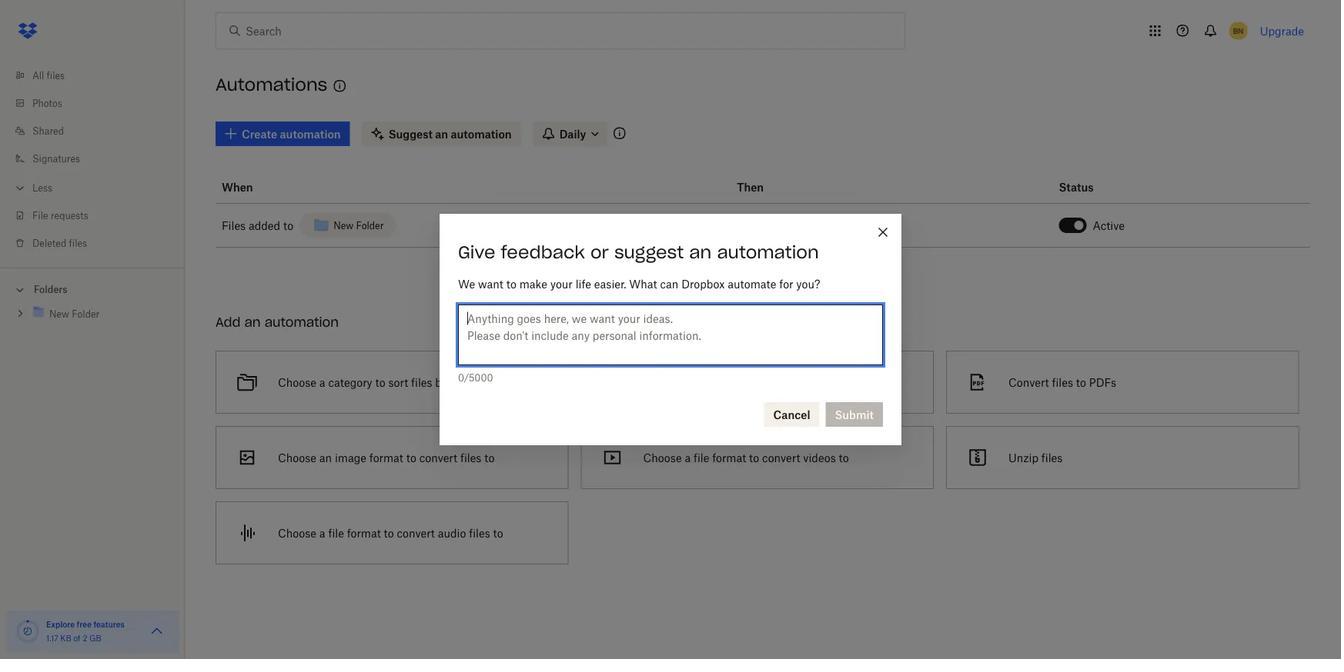 Task type: vqa. For each thing, say whether or not it's contained in the screenshot.
Gr
no



Task type: describe. For each thing, give the bounding box(es) containing it.
choose a category to sort files by
[[278, 376, 448, 389]]

upgrade
[[1260, 24, 1305, 37]]

less
[[32, 182, 52, 194]]

status
[[1059, 181, 1094, 194]]

automation inside main content
[[265, 315, 339, 330]]

file requests link
[[12, 202, 185, 229]]

1.17
[[46, 634, 58, 644]]

convert files to pdfs
[[1009, 376, 1117, 389]]

dropbox image
[[12, 15, 43, 46]]

all
[[32, 70, 44, 81]]

choose an image format to convert files to
[[278, 452, 495, 465]]

feedback
[[501, 242, 585, 263]]

of
[[74, 634, 81, 644]]

folder
[[356, 220, 384, 231]]

files added to
[[222, 219, 294, 232]]

audio
[[438, 527, 466, 540]]

a for choose a category to sort files by
[[319, 376, 325, 389]]

table inside 'add an automation' main content
[[216, 171, 1311, 248]]

automation inside 'dialog'
[[717, 242, 819, 263]]

we want to make your life easier. what can dropbox automate for you?
[[458, 278, 821, 291]]

category
[[328, 376, 372, 389]]

to inside give feedback or suggest an automation 'dialog'
[[507, 278, 517, 291]]

format for files
[[369, 452, 403, 465]]

free
[[77, 620, 92, 630]]

sort
[[388, 376, 408, 389]]

rule
[[673, 376, 692, 389]]

make
[[520, 278, 547, 291]]

folders
[[34, 284, 67, 296]]

life
[[576, 278, 591, 291]]

0
[[458, 372, 464, 384]]

convert for files
[[419, 452, 458, 465]]

by
[[435, 376, 448, 389]]

that
[[695, 376, 716, 389]]

convert for audio
[[397, 527, 435, 540]]

unzip files
[[1009, 452, 1063, 465]]

an for choose an image format to convert files to
[[319, 452, 332, 465]]

can
[[660, 278, 679, 291]]

what
[[629, 278, 657, 291]]

Anything goes here, we want your ideas.
Please don't include any personal information. text field
[[458, 305, 883, 366]]

videos
[[803, 452, 836, 465]]

2
[[83, 634, 87, 644]]

a for set a rule that renames files
[[664, 376, 670, 389]]

set
[[643, 376, 661, 389]]

choose for choose a category to sort files by
[[278, 376, 317, 389]]

signatures
[[32, 153, 80, 164]]

explore free features 1.17 kb of 2 gb
[[46, 620, 125, 644]]

shared
[[32, 125, 64, 137]]

added
[[249, 219, 280, 232]]

active
[[1093, 219, 1125, 232]]

click to watch a demo video image
[[331, 77, 349, 95]]

shared link
[[12, 117, 185, 145]]

to inside the choose a category to sort files by button
[[375, 376, 386, 389]]

cancel button
[[764, 403, 820, 427]]

we
[[458, 278, 475, 291]]

quota usage element
[[15, 620, 40, 645]]

/
[[464, 372, 469, 384]]

then
[[737, 181, 764, 194]]

choose a file format to convert videos to button
[[575, 420, 940, 496]]

convert files to pdfs button
[[940, 345, 1306, 420]]

files inside button
[[460, 452, 482, 465]]

convert
[[1009, 376, 1049, 389]]

choose a file format to convert audio files to
[[278, 527, 503, 540]]

a for choose a file format to convert videos to
[[685, 452, 691, 465]]

deleted files link
[[12, 229, 185, 257]]

set a rule that renames files button
[[575, 345, 940, 420]]

cancel
[[774, 409, 811, 422]]

format for audio
[[347, 527, 381, 540]]

image
[[335, 452, 367, 465]]

your
[[550, 278, 573, 291]]

signatures link
[[12, 145, 185, 173]]

deleted
[[32, 238, 66, 249]]

unzip files button
[[940, 420, 1306, 496]]

choose for choose an image format to convert files to
[[278, 452, 317, 465]]

when
[[222, 181, 253, 194]]



Task type: locate. For each thing, give the bounding box(es) containing it.
format right image
[[369, 452, 403, 465]]

1 horizontal spatial an
[[319, 452, 332, 465]]

format
[[369, 452, 403, 465], [712, 452, 746, 465], [347, 527, 381, 540]]

gb
[[90, 634, 101, 644]]

1 horizontal spatial file
[[694, 452, 710, 465]]

row containing files added to
[[216, 204, 1311, 248]]

format inside choose a file format to convert videos to button
[[712, 452, 746, 465]]

2 row from the top
[[216, 204, 1311, 248]]

choose for choose a file format to convert videos to
[[643, 452, 682, 465]]

automation up automate
[[717, 242, 819, 263]]

automate
[[728, 278, 777, 291]]

a for choose a file format to convert audio files to
[[319, 527, 325, 540]]

convert left 'audio'
[[397, 527, 435, 540]]

file down image
[[328, 527, 344, 540]]

format down image
[[347, 527, 381, 540]]

give feedback or suggest an automation
[[458, 242, 819, 263]]

a inside button
[[685, 452, 691, 465]]

2 horizontal spatial an
[[689, 242, 712, 263]]

to inside convert files to pdfs button
[[1076, 376, 1087, 389]]

0 / 5000
[[458, 372, 493, 384]]

photos
[[32, 97, 62, 109]]

all files
[[32, 70, 65, 81]]

an inside button
[[319, 452, 332, 465]]

files
[[47, 70, 65, 81], [69, 238, 87, 249], [411, 376, 432, 389], [766, 376, 787, 389], [1052, 376, 1073, 389], [460, 452, 482, 465], [1042, 452, 1063, 465], [469, 527, 490, 540]]

easier.
[[594, 278, 626, 291]]

file
[[694, 452, 710, 465], [328, 527, 344, 540]]

choose a file format to convert audio files to button
[[209, 496, 575, 571]]

convert inside button
[[762, 452, 801, 465]]

0 vertical spatial file
[[694, 452, 710, 465]]

suggest
[[615, 242, 684, 263]]

features
[[94, 620, 125, 630]]

status column header
[[1053, 171, 1311, 204]]

folders button
[[0, 278, 185, 301]]

table
[[216, 171, 1311, 248]]

file inside button
[[328, 527, 344, 540]]

choose a file format to convert videos to
[[643, 452, 849, 465]]

0 horizontal spatial file
[[328, 527, 344, 540]]

automation
[[717, 242, 819, 263], [265, 315, 339, 330]]

cell inside 'add an automation' main content
[[1298, 204, 1311, 248]]

new folder
[[334, 220, 384, 231]]

row
[[216, 171, 1311, 204], [216, 204, 1311, 248]]

2 vertical spatial an
[[319, 452, 332, 465]]

an left image
[[319, 452, 332, 465]]

list containing all files
[[0, 52, 185, 268]]

file for choose a file format to convert videos to
[[694, 452, 710, 465]]

format inside choose an image format to convert files to button
[[369, 452, 403, 465]]

new folder link
[[300, 210, 396, 241]]

add an automation main content
[[209, 111, 1341, 660]]

choose for choose a file format to convert audio files to
[[278, 527, 317, 540]]

convert inside button
[[397, 527, 435, 540]]

table containing when
[[216, 171, 1311, 248]]

0 vertical spatial an
[[689, 242, 712, 263]]

for
[[780, 278, 794, 291]]

choose inside button
[[643, 452, 682, 465]]

file
[[32, 210, 48, 221]]

file inside button
[[694, 452, 710, 465]]

choose an image format to convert files to button
[[209, 420, 575, 496]]

new folder button
[[300, 210, 396, 241]]

then column header
[[731, 171, 1053, 204]]

automation right add
[[265, 315, 339, 330]]

1 horizontal spatial automation
[[717, 242, 819, 263]]

file down that on the bottom of page
[[694, 452, 710, 465]]

format down renames
[[712, 452, 746, 465]]

add
[[216, 315, 241, 330]]

an
[[689, 242, 712, 263], [244, 315, 261, 330], [319, 452, 332, 465]]

files
[[222, 219, 246, 232]]

unzip
[[1009, 452, 1039, 465]]

1 row from the top
[[216, 171, 1311, 204]]

less image
[[12, 181, 28, 196]]

explore
[[46, 620, 75, 630]]

0 horizontal spatial automation
[[265, 315, 339, 330]]

an up dropbox
[[689, 242, 712, 263]]

to inside row
[[283, 219, 294, 232]]

choose
[[278, 376, 317, 389], [278, 452, 317, 465], [643, 452, 682, 465], [278, 527, 317, 540]]

1 vertical spatial automation
[[265, 315, 339, 330]]

convert inside button
[[419, 452, 458, 465]]

convert down by on the bottom
[[419, 452, 458, 465]]

set a rule that renames files
[[643, 376, 787, 389]]

an for add an automation
[[244, 315, 261, 330]]

an right add
[[244, 315, 261, 330]]

convert left videos
[[762, 452, 801, 465]]

when column header
[[216, 171, 731, 204]]

to
[[283, 219, 294, 232], [507, 278, 517, 291], [375, 376, 386, 389], [1076, 376, 1087, 389], [406, 452, 417, 465], [485, 452, 495, 465], [749, 452, 760, 465], [839, 452, 849, 465], [384, 527, 394, 540], [493, 527, 503, 540]]

upgrade link
[[1260, 24, 1305, 37]]

format inside choose a file format to convert audio files to button
[[347, 527, 381, 540]]

1 vertical spatial an
[[244, 315, 261, 330]]

list
[[0, 52, 185, 268]]

or
[[591, 242, 609, 263]]

row containing when
[[216, 171, 1311, 204]]

file requests
[[32, 210, 88, 221]]

format for videos
[[712, 452, 746, 465]]

add an automation
[[216, 315, 339, 330]]

requests
[[51, 210, 88, 221]]

kb
[[60, 634, 71, 644]]

0 vertical spatial automation
[[717, 242, 819, 263]]

renames
[[719, 376, 763, 389]]

an inside 'dialog'
[[689, 242, 712, 263]]

deleted files
[[32, 238, 87, 249]]

choose inside button
[[278, 452, 317, 465]]

you?
[[797, 278, 821, 291]]

file for choose a file format to convert audio files to
[[328, 527, 344, 540]]

want
[[478, 278, 504, 291]]

dropbox
[[682, 278, 725, 291]]

5000
[[469, 372, 493, 384]]

automations
[[216, 74, 328, 96]]

convert for videos
[[762, 452, 801, 465]]

1 vertical spatial file
[[328, 527, 344, 540]]

pdfs
[[1089, 376, 1117, 389]]

all files link
[[12, 62, 185, 89]]

give
[[458, 242, 496, 263]]

new
[[334, 220, 354, 231]]

0 horizontal spatial an
[[244, 315, 261, 330]]

a
[[319, 376, 325, 389], [664, 376, 670, 389], [685, 452, 691, 465], [319, 527, 325, 540]]

give feedback or suggest an automation dialog
[[440, 214, 902, 446]]

cell
[[1298, 204, 1311, 248]]

choose a category to sort files by button
[[209, 345, 575, 420]]

photos link
[[12, 89, 185, 117]]



